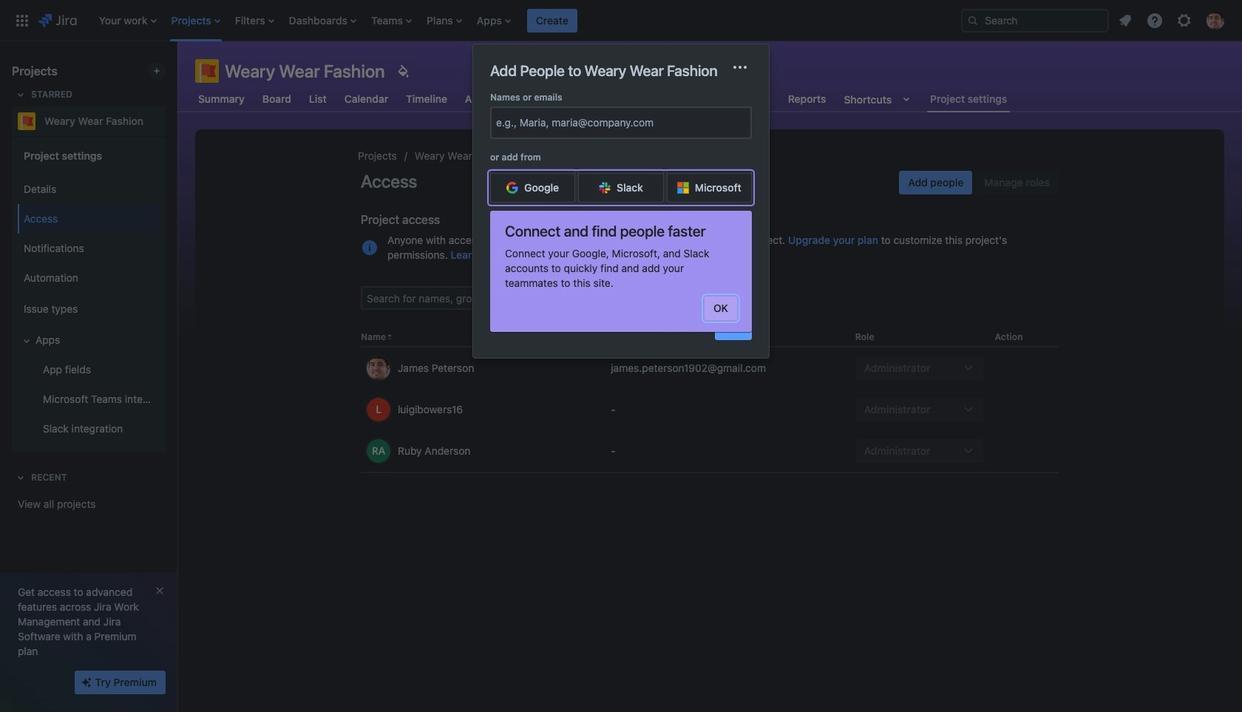 Task type: describe. For each thing, give the bounding box(es) containing it.
project access image
[[361, 239, 379, 257]]

6 list item from the left
[[422, 0, 467, 41]]

3 list item from the left
[[231, 0, 279, 41]]

expand image
[[18, 332, 35, 350]]

Search for names, groups or email addresses text field
[[362, 288, 590, 308]]

7 list item from the left
[[472, 0, 515, 41]]

8 list item from the left
[[527, 0, 578, 41]]

collapse starred projects image
[[12, 86, 30, 104]]



Task type: vqa. For each thing, say whether or not it's contained in the screenshot.
2nd list item from the right
yes



Task type: locate. For each thing, give the bounding box(es) containing it.
collapse recent projects image
[[12, 469, 30, 487]]

search image
[[967, 14, 979, 26]]

group
[[15, 136, 160, 453], [15, 170, 160, 448], [900, 171, 1059, 195]]

tab list
[[186, 86, 1019, 112]]

list
[[92, 0, 950, 41], [1112, 7, 1234, 34]]

1 horizontal spatial list
[[1112, 7, 1234, 34]]

close premium upgrade banner image
[[154, 585, 166, 597]]

0 horizontal spatial list
[[92, 0, 950, 41]]

2 list item from the left
[[167, 0, 225, 41]]

people and their roles element
[[361, 328, 1059, 473]]

banner
[[0, 0, 1242, 41]]

primary element
[[9, 0, 950, 41]]

Search field
[[961, 9, 1109, 32]]

None search field
[[961, 9, 1109, 32]]

5 list item from the left
[[367, 0, 416, 41]]

1 list item from the left
[[94, 0, 161, 41]]

4 list item from the left
[[284, 0, 361, 41]]

jira image
[[38, 11, 77, 29], [38, 11, 77, 29]]

list item
[[94, 0, 161, 41], [167, 0, 225, 41], [231, 0, 279, 41], [284, 0, 361, 41], [367, 0, 416, 41], [422, 0, 467, 41], [472, 0, 515, 41], [527, 0, 578, 41]]



